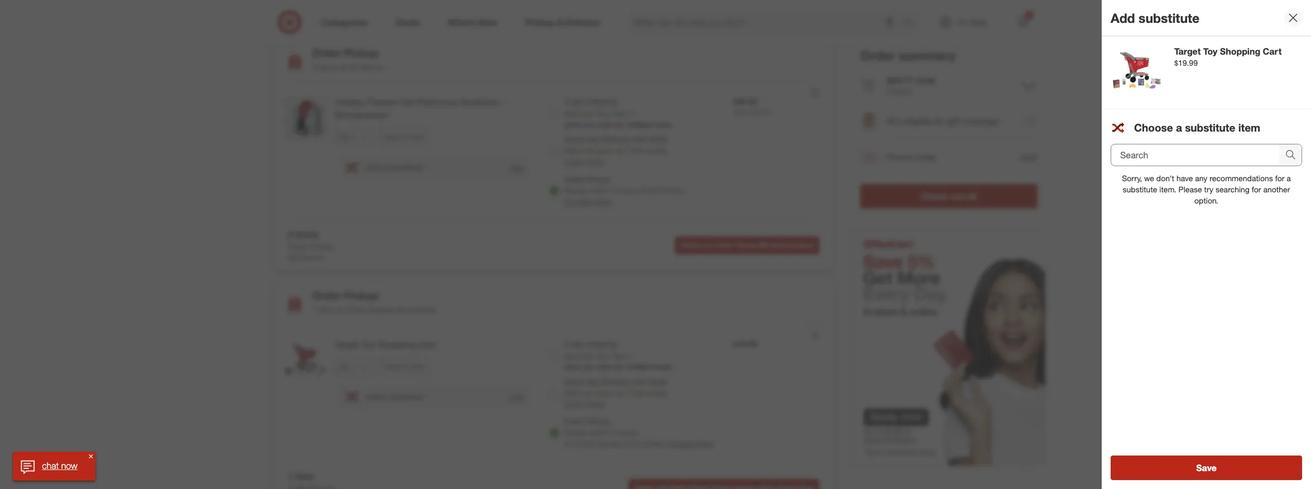 Task type: vqa. For each thing, say whether or not it's contained in the screenshot.
right MIST
no



Task type: locate. For each thing, give the bounding box(es) containing it.
target toy shopping cart
[[335, 339, 436, 350]]

1 vertical spatial cart
[[418, 339, 436, 350]]

we
[[1144, 174, 1154, 183]]

1 within from the top
[[589, 186, 609, 195]]

now
[[61, 461, 78, 472]]

What can we help you find? suggestions appear below search field
[[627, 10, 905, 35]]

cart
[[1263, 46, 1282, 57], [418, 339, 436, 350]]

0 vertical spatial cart
[[1263, 46, 1282, 57]]

vernon
[[441, 10, 466, 19], [360, 63, 385, 72], [660, 186, 685, 195], [299, 253, 324, 262]]

more
[[586, 157, 604, 166], [586, 399, 604, 409]]

1 vertical spatial you
[[583, 363, 595, 371]]

1 horizontal spatial 3
[[1028, 12, 1031, 18]]

2 within from the top
[[589, 428, 609, 438]]

vernon inside 2 items order pickup mt vernon
[[299, 253, 324, 262]]

order pickup ready within 2 hours at mt vernon change store
[[564, 175, 685, 207]]

target for target toy shopping cart
[[335, 339, 359, 350]]

target toy shopping cart image inside add substitute dialog
[[1111, 45, 1163, 98]]

day for holiday present cat playhouse scratcher - wondershop™
[[587, 135, 600, 144]]

1 horizontal spatial out
[[950, 191, 964, 202]]

$19.99
[[1175, 58, 1198, 67], [734, 339, 757, 349]]

0 vertical spatial delivery
[[602, 135, 630, 144]]

square inside order pickup ready within 2 hours at times square 42nd street change store
[[596, 440, 621, 449]]

ready inside order pickup ready within 2 hours at times square 42nd street change store
[[564, 428, 587, 438]]

pickup inside 2 items order pickup mt vernon
[[310, 242, 334, 251]]

order
[[597, 121, 614, 129], [597, 363, 614, 371]]

check out order pickup (mt vernon) items
[[680, 241, 814, 250]]

toy inside target toy shopping cart $19.99
[[1203, 46, 1218, 57]]

1 save for later button from the top
[[379, 128, 429, 146]]

check out all button
[[860, 184, 1037, 209]]

soon for target toy shopping cart
[[596, 388, 613, 398]]

2 2-day shipping get it by thu, dec 7 when you order by 12:00pm today from the top
[[564, 339, 672, 371]]

1 horizontal spatial square
[[525, 10, 550, 19]]

2 delivery from the top
[[602, 377, 630, 387]]

at inside order pickup 1 item at times square 42nd street
[[336, 305, 343, 315]]

0 vertical spatial store pickup radio
[[549, 185, 560, 197]]

42nd inside list
[[552, 10, 569, 19]]

7 for holiday present cat playhouse scratcher - wondershop™
[[629, 109, 634, 118]]

0 vertical spatial change
[[564, 197, 592, 207]]

when for holiday present cat playhouse scratcher - wondershop™
[[564, 121, 582, 129]]

1 2- from the top
[[564, 97, 572, 106]]

soon
[[596, 146, 613, 155], [596, 388, 613, 398]]

4 it from the top
[[579, 388, 583, 398]]

add a substitute for shopping
[[366, 392, 423, 402]]

1 vertical spatial target toy shopping cart image
[[283, 339, 328, 383]]

1 hours from the top
[[618, 186, 638, 195]]

1 horizontal spatial store
[[696, 440, 714, 449]]

1 11am from the top
[[626, 146, 645, 155]]

2 shipping from the top
[[587, 339, 616, 349]]

pickup for order pickup ready within 2 hours at mt vernon change store
[[587, 175, 610, 184]]

target down order pickup 1 item at times square 42nd street
[[335, 339, 359, 350]]

a
[[1176, 121, 1182, 134], [382, 163, 386, 172], [1287, 174, 1291, 183], [382, 392, 386, 402]]

hours inside order pickup ready within 2 hours at times square 42nd street change store
[[618, 428, 638, 438]]

pickup inside order pickup 2 items at mt vernon
[[344, 47, 379, 59]]

0 vertical spatial with
[[633, 135, 647, 144]]

0 horizontal spatial target toy shopping cart image
[[283, 339, 328, 383]]

1 vertical spatial day
[[587, 377, 600, 387]]

1 horizontal spatial target
[[1175, 46, 1201, 57]]

eligible
[[904, 116, 932, 127]]

day for target toy shopping cart
[[572, 339, 584, 349]]

save for later down target toy shopping cart
[[384, 363, 424, 371]]

0 horizontal spatial change
[[564, 197, 592, 207]]

save for later
[[384, 133, 424, 141], [384, 363, 424, 371]]

order inside button
[[715, 241, 733, 250]]

ready for holiday present cat playhouse scratcher - wondershop™
[[564, 186, 587, 195]]

target toy shopping cart link
[[335, 339, 531, 351]]

2 day from the top
[[572, 339, 584, 349]]

target
[[1175, 46, 1201, 57], [335, 339, 359, 350]]

Store pickup radio
[[549, 185, 560, 197], [549, 428, 560, 439]]

7 for target toy shopping cart
[[629, 351, 634, 361]]

for up the another
[[1275, 174, 1285, 183]]

with for holiday present cat playhouse scratcher - wondershop™
[[633, 135, 647, 144]]

vernon inside order pickup 2 items at mt vernon
[[360, 63, 385, 72]]

1 horizontal spatial toy
[[1203, 46, 1218, 57]]

0 vertical spatial learn more button
[[564, 156, 604, 167]]

shipt for target toy shopping cart
[[649, 377, 667, 387]]

times
[[501, 10, 522, 19], [345, 305, 366, 315], [573, 440, 594, 449]]

0 vertical spatial $19.99
[[1175, 58, 1198, 67]]

2 shipt from the top
[[649, 377, 667, 387]]

recommendations
[[1210, 174, 1273, 183]]

cart for target toy shopping cart $19.99
[[1263, 46, 1282, 57]]

shipt for holiday present cat playhouse scratcher - wondershop™
[[649, 135, 667, 144]]

2 more from the top
[[586, 399, 604, 409]]

0 vertical spatial 2-day shipping get it by thu, dec 7 when you order by 12:00pm today
[[564, 97, 672, 129]]

1 horizontal spatial times
[[501, 10, 522, 19]]

1 vertical spatial $19.99
[[734, 339, 757, 349]]

order for order summary
[[860, 47, 895, 63]]

1 vertical spatial same day delivery with shipt get it as soon as 11am today learn more
[[564, 377, 667, 409]]

0 horizontal spatial check
[[680, 241, 700, 250]]

1 soon from the top
[[596, 146, 613, 155]]

1 vertical spatial cart item ready to fulfill group
[[274, 325, 833, 464]]

more up order pickup ready within 2 hours at mt vernon change store on the top
[[586, 157, 604, 166]]

0 horizontal spatial 3
[[367, 7, 373, 20]]

later down the holiday present cat playhouse scratcher - wondershop™
[[411, 133, 424, 141]]

out
[[950, 191, 964, 202], [702, 241, 713, 250]]

learn more button
[[564, 156, 604, 167], [564, 399, 604, 410]]

by
[[586, 109, 594, 118], [616, 121, 623, 129], [586, 351, 594, 361], [616, 363, 623, 371]]

within inside order pickup ready within 2 hours at times square 42nd street change store
[[589, 428, 609, 438]]

1 with from the top
[[633, 135, 647, 144]]

order inside order pickup ready within 2 hours at times square 42nd street change store
[[564, 417, 584, 427]]

1 save for later from the top
[[384, 133, 424, 141]]

0 vertical spatial check
[[921, 191, 948, 202]]

at inside order pickup ready within 2 hours at times square 42nd street change store
[[564, 440, 571, 449]]

shipping
[[587, 97, 616, 106], [587, 339, 616, 349]]

another
[[1264, 185, 1290, 194]]

summary
[[899, 47, 956, 63]]

2 soon from the top
[[596, 388, 613, 398]]

store inside order pickup ready within 2 hours at mt vernon change store
[[594, 197, 611, 207]]

1 shipping from the top
[[587, 97, 616, 106]]

2 cart item ready to fulfill group from the top
[[274, 325, 833, 464]]

target inside target toy shopping cart $19.99
[[1175, 46, 1201, 57]]

shopping inside target toy shopping cart $19.99
[[1220, 46, 1261, 57]]

2 you from the top
[[583, 363, 595, 371]]

1 vertical spatial out
[[702, 241, 713, 250]]

2 with from the top
[[633, 377, 647, 387]]

1 vertical spatial target
[[335, 339, 359, 350]]

0 vertical spatial shopping
[[1220, 46, 1261, 57]]

0 horizontal spatial out
[[702, 241, 713, 250]]

cart for target toy shopping cart
[[418, 339, 436, 350]]

2 12:00pm from the top
[[625, 363, 652, 371]]

0 vertical spatial item
[[1239, 121, 1261, 134]]

1 vertical spatial 11am
[[626, 388, 645, 398]]

2 7 from the top
[[629, 351, 634, 361]]

2- for target toy shopping cart
[[564, 339, 572, 349]]

1 vertical spatial 12:00pm
[[625, 363, 652, 371]]

0 horizontal spatial square
[[368, 305, 393, 315]]

2 2- from the top
[[564, 339, 572, 349]]

1 horizontal spatial target toy shopping cart image
[[1111, 45, 1163, 98]]

as
[[586, 146, 594, 155], [615, 146, 623, 155], [586, 388, 594, 398], [615, 388, 623, 398]]

1 vertical spatial same
[[564, 377, 585, 387]]

1 vertical spatial times
[[345, 305, 366, 315]]

save for later for cat
[[384, 133, 424, 141]]

save for shopping
[[384, 363, 399, 371]]

(1)
[[595, 10, 603, 19]]

2 learn from the top
[[564, 399, 584, 409]]

42nd
[[552, 10, 569, 19], [396, 305, 413, 315], [624, 440, 641, 449]]

1 it from the top
[[579, 109, 583, 118]]

0 vertical spatial hours
[[618, 186, 638, 195]]

holiday
[[335, 97, 365, 108]]

save for later button down the holiday present cat playhouse scratcher - wondershop™
[[379, 128, 429, 146]]

cart item ready to fulfill group for item
[[274, 325, 833, 464]]

cart inside target toy shopping cart $19.99
[[1263, 46, 1282, 57]]

more for target toy shopping cart
[[586, 399, 604, 409]]

cart item ready to fulfill group containing target toy shopping cart
[[274, 325, 833, 464]]

same for target toy shopping cart
[[564, 377, 585, 387]]

item inside add substitute dialog
[[1239, 121, 1261, 134]]

0 horizontal spatial 1
[[288, 471, 293, 483]]

1 dec from the top
[[613, 109, 627, 118]]

2 it from the top
[[579, 146, 583, 155]]

dec for holiday present cat playhouse scratcher - wondershop™
[[613, 109, 627, 118]]

1 2-day shipping get it by thu, dec 7 when you order by 12:00pm today from the top
[[564, 97, 672, 129]]

cat
[[400, 97, 414, 108]]

more up order pickup ready within 2 hours at times square 42nd street change store
[[586, 399, 604, 409]]

target redcard save 5% get more every day. in store & online. apply now for a credit or debit redcard. *some restrictions apply. image
[[851, 229, 1045, 467]]

2 horizontal spatial square
[[596, 440, 621, 449]]

more for holiday present cat playhouse scratcher - wondershop™
[[586, 157, 604, 166]]

2 save for later from the top
[[384, 363, 424, 371]]

pickup inside order pickup 1 item at times square 42nd street
[[344, 289, 379, 302]]

item inside order pickup 1 item at times square 42nd street
[[319, 305, 334, 315]]

store
[[594, 197, 611, 207], [696, 440, 714, 449]]

hours inside order pickup ready within 2 hours at mt vernon change store
[[618, 186, 638, 195]]

1 vertical spatial square
[[368, 305, 393, 315]]

0 horizontal spatial change store button
[[564, 197, 611, 208]]

1 store pickup radio from the top
[[549, 185, 560, 197]]

when
[[564, 121, 582, 129], [564, 363, 582, 371]]

mt
[[430, 10, 439, 19], [349, 63, 358, 72], [649, 186, 658, 195], [288, 253, 297, 262]]

1 vertical spatial item
[[319, 305, 334, 315]]

pickup inside order pickup ready within 2 hours at mt vernon change store
[[587, 175, 610, 184]]

check inside button
[[680, 241, 700, 250]]

scratcher
[[460, 97, 499, 108]]

4 get from the top
[[564, 388, 577, 398]]

1 learn more button from the top
[[564, 156, 604, 167]]

ready inside order pickup ready within 2 hours at mt vernon change store
[[564, 186, 587, 195]]

0 vertical spatial shipt
[[649, 135, 667, 144]]

1 horizontal spatial change store button
[[667, 439, 714, 450]]

save for later button down target toy shopping cart
[[379, 358, 429, 376]]

mt inside order pickup ready within 2 hours at mt vernon change store
[[649, 186, 658, 195]]

$49.99
[[281, 7, 312, 20]]

0 vertical spatial save for later
[[384, 133, 424, 141]]

2 vertical spatial save
[[1196, 463, 1217, 474]]

1 vertical spatial store pickup radio
[[549, 428, 560, 439]]

0 vertical spatial store
[[594, 197, 611, 207]]

3 it from the top
[[579, 351, 583, 361]]

1 horizontal spatial 1
[[312, 305, 317, 315]]

1 vertical spatial learn
[[564, 399, 584, 409]]

later for cart
[[411, 363, 424, 371]]

2 add a substitute from the top
[[366, 392, 423, 402]]

0 vertical spatial 7
[[629, 109, 634, 118]]

0 horizontal spatial times
[[345, 305, 366, 315]]

1 vertical spatial shipt
[[649, 377, 667, 387]]

street
[[572, 10, 593, 19], [415, 305, 436, 315], [643, 440, 664, 449]]

1 cart item ready to fulfill group from the top
[[274, 83, 833, 221]]

2 horizontal spatial 42nd
[[624, 440, 641, 449]]

substitute
[[1139, 10, 1200, 25], [1185, 121, 1236, 134], [389, 163, 423, 172], [1123, 185, 1157, 194], [389, 392, 423, 402]]

target toy shopping cart image
[[1111, 45, 1163, 98], [283, 339, 328, 383]]

0 vertical spatial target toy shopping cart image
[[1111, 45, 1163, 98]]

1 item
[[288, 471, 314, 483]]

add button
[[1020, 150, 1037, 164], [509, 162, 524, 173], [509, 392, 524, 403]]

2 same from the top
[[564, 377, 585, 387]]

1 vertical spatial save for later
[[384, 363, 424, 371]]

for down the holiday present cat playhouse scratcher - wondershop™
[[401, 133, 409, 141]]

1 same from the top
[[564, 135, 585, 144]]

1 when from the top
[[564, 121, 582, 129]]

save inside button
[[1196, 463, 1217, 474]]

0 horizontal spatial shopping
[[377, 339, 416, 350]]

1 day from the top
[[587, 135, 600, 144]]

soon up order pickup ready within 2 hours at times square 42nd street change store
[[596, 388, 613, 398]]

out inside check out all "button"
[[950, 191, 964, 202]]

2 horizontal spatial street
[[643, 440, 664, 449]]

2 11am from the top
[[626, 388, 645, 398]]

2 learn more button from the top
[[564, 399, 604, 410]]

learn
[[564, 157, 584, 166], [564, 399, 584, 409]]

1 vertical spatial within
[[589, 428, 609, 438]]

1 you from the top
[[583, 121, 595, 129]]

1 vertical spatial shipping
[[587, 339, 616, 349]]

toy for target toy shopping cart $19.99
[[1203, 46, 1218, 57]]

2 get from the top
[[564, 146, 577, 155]]

order
[[312, 47, 341, 59], [860, 47, 895, 63], [564, 175, 584, 184], [715, 241, 733, 250], [288, 242, 308, 251], [312, 289, 341, 302], [564, 417, 584, 427]]

2 same day delivery with shipt get it as soon as 11am today learn more from the top
[[564, 377, 667, 409]]

check out all
[[921, 191, 977, 202]]

2 vertical spatial square
[[596, 440, 621, 449]]

day for target toy shopping cart
[[587, 377, 600, 387]]

later down target toy shopping cart link
[[411, 363, 424, 371]]

1 same day delivery with shipt get it as soon as 11am today learn more from the top
[[564, 135, 667, 166]]

0 horizontal spatial toy
[[362, 339, 375, 350]]

2-
[[564, 97, 572, 106], [564, 339, 572, 349]]

1 vertical spatial toy
[[362, 339, 375, 350]]

11am up order pickup ready within 2 hours at mt vernon change store on the top
[[626, 146, 645, 155]]

for down recommendations
[[1252, 185, 1261, 194]]

2 when from the top
[[564, 363, 582, 371]]

1 vertical spatial save for later button
[[379, 358, 429, 376]]

7
[[629, 109, 634, 118], [629, 351, 634, 361]]

learn more button for holiday present cat playhouse scratcher - wondershop™
[[564, 156, 604, 167]]

42nd inside order pickup ready within 2 hours at times square 42nd street change store
[[624, 440, 641, 449]]

substitute inside sorry, we don't have any recommendations for a substitute item. please try searching for another option.
[[1123, 185, 1157, 194]]

cart inside group
[[418, 339, 436, 350]]

2 order from the top
[[597, 363, 614, 371]]

cart item ready to fulfill group for items
[[274, 83, 833, 221]]

get
[[564, 109, 577, 118], [564, 146, 577, 155], [564, 351, 577, 361], [564, 388, 577, 398]]

0 vertical spatial you
[[583, 121, 595, 129]]

1 vertical spatial 2-day shipping get it by thu, dec 7 when you order by 12:00pm today
[[564, 339, 672, 371]]

0 vertical spatial toy
[[1203, 46, 1218, 57]]

square inside order pickup 1 item at times square 42nd street
[[368, 305, 393, 315]]

today
[[654, 121, 672, 129], [647, 146, 667, 155], [654, 363, 672, 371], [647, 388, 667, 398]]

with up order pickup ready within 2 hours at times square 42nd street change store
[[633, 377, 647, 387]]

check
[[921, 191, 948, 202], [680, 241, 700, 250]]

add button for holiday present cat playhouse scratcher - wondershop™
[[509, 162, 524, 173]]

change
[[564, 197, 592, 207], [667, 440, 694, 449]]

cart item ready to fulfill group containing holiday present cat playhouse scratcher - wondershop™
[[274, 83, 833, 221]]

toy inside cart item ready to fulfill group
[[362, 339, 375, 350]]

with for target toy shopping cart
[[633, 377, 647, 387]]

0 vertical spatial dec
[[613, 109, 627, 118]]

check inside "button"
[[921, 191, 948, 202]]

2 hours from the top
[[618, 428, 638, 438]]

order for order pickup ready within 2 hours at mt vernon change store
[[564, 175, 584, 184]]

1 learn from the top
[[564, 157, 584, 166]]

2 save for later button from the top
[[379, 358, 429, 376]]

1 vertical spatial ready
[[564, 428, 587, 438]]

order inside order pickup 1 item at times square 42nd street
[[312, 289, 341, 302]]

1 vertical spatial 2-
[[564, 339, 572, 349]]

hours
[[618, 186, 638, 195], [618, 428, 638, 438]]

a inside sorry, we don't have any recommendations for a substitute item. please try searching for another option.
[[1287, 174, 1291, 183]]

save for later button for shopping
[[379, 358, 429, 376]]

0 vertical spatial 1
[[312, 305, 317, 315]]

2 horizontal spatial times
[[573, 440, 594, 449]]

0 vertical spatial ready
[[564, 186, 587, 195]]

at
[[340, 63, 347, 72], [640, 186, 646, 195], [336, 305, 343, 315], [564, 440, 571, 449]]

2 vertical spatial item
[[295, 471, 314, 483]]

pickup inside order pickup ready within 2 hours at times square 42nd street change store
[[587, 417, 610, 427]]

you
[[583, 121, 595, 129], [583, 363, 595, 371]]

order for holiday present cat playhouse scratcher - wondershop™
[[597, 121, 614, 129]]

within for target toy shopping cart
[[589, 428, 609, 438]]

shipping for target toy shopping cart
[[587, 339, 616, 349]]

0 vertical spatial cart item ready to fulfill group
[[274, 83, 833, 221]]

day
[[587, 135, 600, 144], [587, 377, 600, 387]]

0 vertical spatial save
[[384, 133, 399, 141]]

playhouse
[[417, 97, 458, 108]]

order inside order pickup ready within 2 hours at mt vernon change store
[[564, 175, 584, 184]]

1 12:00pm from the top
[[625, 121, 652, 129]]

save for later down the holiday present cat playhouse scratcher - wondershop™
[[384, 133, 424, 141]]

wondershop™
[[335, 109, 390, 121]]

same day delivery with shipt get it as soon as 11am today learn more up order pickup ready within 2 hours at mt vernon change store on the top
[[564, 135, 667, 166]]

0 vertical spatial more
[[586, 157, 604, 166]]

0 vertical spatial same day delivery with shipt get it as soon as 11am today learn more
[[564, 135, 667, 166]]

2 day from the top
[[587, 377, 600, 387]]

1 vertical spatial soon
[[596, 388, 613, 398]]

items inside order pickup 2 items at mt vernon
[[319, 63, 338, 72]]

1 7 from the top
[[629, 109, 634, 118]]

1 horizontal spatial check
[[921, 191, 948, 202]]

list containing mt vernon (2)
[[414, 8, 603, 21]]

11am for target toy shopping cart
[[626, 388, 645, 398]]

add inside dialog
[[1111, 10, 1135, 25]]

2 dec from the top
[[613, 351, 627, 361]]

pickup for order pickup 2 items at mt vernon
[[344, 47, 379, 59]]

1 vertical spatial store
[[696, 440, 714, 449]]

1 order from the top
[[597, 121, 614, 129]]

0 vertical spatial when
[[564, 121, 582, 129]]

2-day shipping get it by thu, dec 7 when you order by 12:00pm today
[[564, 97, 672, 129], [564, 339, 672, 371]]

don't
[[1157, 174, 1175, 183]]

0 horizontal spatial street
[[415, 305, 436, 315]]

later for playhouse
[[411, 133, 424, 141]]

1 vertical spatial learn more button
[[564, 399, 604, 410]]

2- for holiday present cat playhouse scratcher - wondershop™
[[564, 97, 572, 106]]

3
[[367, 7, 373, 20], [1028, 12, 1031, 18]]

order for order pickup 1 item at times square 42nd street
[[312, 289, 341, 302]]

2 thu, from the top
[[596, 351, 611, 361]]

1 vertical spatial later
[[411, 363, 424, 371]]

$19.99 inside target toy shopping cart $19.99
[[1175, 58, 1198, 67]]

shipt
[[649, 135, 667, 144], [649, 377, 667, 387]]

dec
[[613, 109, 627, 118], [613, 351, 627, 361]]

out inside check out order pickup (mt vernon) items button
[[702, 241, 713, 250]]

hours for target toy shopping cart
[[618, 428, 638, 438]]

cart item ready to fulfill group
[[274, 83, 833, 221], [274, 325, 833, 464]]

option.
[[1195, 196, 1219, 205]]

11am up order pickup ready within 2 hours at times square 42nd street change store
[[626, 388, 645, 398]]

day
[[572, 97, 584, 106], [572, 339, 584, 349]]

1 delivery from the top
[[602, 135, 630, 144]]

1 vertical spatial hours
[[618, 428, 638, 438]]

1 ready from the top
[[564, 186, 587, 195]]

1 horizontal spatial change
[[667, 440, 694, 449]]

2 vertical spatial times
[[573, 440, 594, 449]]

1 thu, from the top
[[596, 109, 611, 118]]

order inside order pickup 2 items at mt vernon
[[312, 47, 341, 59]]

1 shipt from the top
[[649, 135, 667, 144]]

with up order pickup ready within 2 hours at mt vernon change store on the top
[[633, 135, 647, 144]]

holiday present cat playhouse scratcher - wondershop&#8482; image
[[283, 96, 328, 141]]

soon up order pickup ready within 2 hours at mt vernon change store on the top
[[596, 146, 613, 155]]

1 horizontal spatial item
[[319, 305, 334, 315]]

1 day from the top
[[572, 97, 584, 106]]

0 vertical spatial 2-
[[564, 97, 572, 106]]

0 vertical spatial 11am
[[626, 146, 645, 155]]

list
[[414, 8, 603, 21]]

3 items
[[367, 7, 403, 20]]

all
[[967, 191, 977, 202]]

pickup for order pickup ready within 2 hours at times square 42nd street change store
[[587, 417, 610, 427]]

11am
[[626, 146, 645, 155], [626, 388, 645, 398]]

2 vertical spatial 42nd
[[624, 440, 641, 449]]

gift
[[947, 116, 960, 127]]

add button for target toy shopping cart
[[509, 392, 524, 403]]

save for later button
[[379, 128, 429, 146], [379, 358, 429, 376]]

learn more button for target toy shopping cart
[[564, 399, 604, 410]]

$30.00
[[734, 97, 757, 106]]

1 later from the top
[[411, 133, 424, 141]]

(2)
[[468, 10, 477, 19]]

0 vertical spatial add a substitute
[[366, 163, 423, 172]]

2 horizontal spatial item
[[1239, 121, 1261, 134]]

2 later from the top
[[411, 363, 424, 371]]

within inside order pickup ready within 2 hours at mt vernon change store
[[589, 186, 609, 195]]

1 more from the top
[[586, 157, 604, 166]]

1 add a substitute from the top
[[366, 163, 423, 172]]

within
[[589, 186, 609, 195], [589, 428, 609, 438]]

at inside order pickup 2 items at mt vernon
[[340, 63, 347, 72]]

promo
[[887, 152, 913, 163]]

change inside order pickup ready within 2 hours at times square 42nd street change store
[[667, 440, 694, 449]]

chat now dialog
[[13, 452, 95, 481]]

with
[[633, 135, 647, 144], [633, 377, 647, 387]]

thu, for target toy shopping cart
[[596, 351, 611, 361]]

None radio
[[549, 107, 560, 118], [549, 146, 560, 157], [549, 350, 560, 361], [549, 389, 560, 400], [549, 107, 560, 118], [549, 146, 560, 157], [549, 350, 560, 361], [549, 389, 560, 400]]

street inside list
[[572, 10, 593, 19]]

1 vertical spatial delivery
[[602, 377, 630, 387]]

2 ready from the top
[[564, 428, 587, 438]]

target down the add substitute
[[1175, 46, 1201, 57]]

2 store pickup radio from the top
[[549, 428, 560, 439]]

pickup for order pickup 1 item at times square 42nd street
[[344, 289, 379, 302]]

same day delivery with shipt get it as soon as 11am today learn more up order pickup ready within 2 hours at times square 42nd street change store
[[564, 377, 667, 409]]

1 horizontal spatial street
[[572, 10, 593, 19]]



Task type: describe. For each thing, give the bounding box(es) containing it.
add substitute dialog
[[1102, 0, 1311, 490]]

target toy shopping cart $19.99
[[1175, 46, 1282, 67]]

save button
[[1111, 456, 1302, 481]]

1 get from the top
[[564, 109, 577, 118]]

learn for holiday present cat playhouse scratcher - wondershop™
[[564, 157, 584, 166]]

toy for target toy shopping cart
[[362, 339, 375, 350]]

same day delivery with shipt get it as soon as 11am today learn more for holiday present cat playhouse scratcher - wondershop™
[[564, 135, 667, 166]]

delivery for holiday present cat playhouse scratcher - wondershop™
[[602, 135, 630, 144]]

order summary
[[860, 47, 956, 63]]

message
[[963, 116, 999, 127]]

same for holiday present cat playhouse scratcher - wondershop™
[[564, 135, 585, 144]]

please
[[1179, 185, 1202, 194]]

Search search field
[[1111, 145, 1279, 166]]

out for order summary
[[950, 191, 964, 202]]

thu, for holiday present cat playhouse scratcher - wondershop™
[[596, 109, 611, 118]]

3 link
[[1011, 10, 1035, 35]]

order pickup 1 item at times square 42nd street
[[312, 289, 436, 315]]

12:00pm for target toy shopping cart
[[625, 363, 652, 371]]

2-day shipping get it by thu, dec 7 when you order by 12:00pm today for target toy shopping cart
[[564, 339, 672, 371]]

learn for target toy shopping cart
[[564, 399, 584, 409]]

order pickup ready within 2 hours at times square 42nd street change store
[[564, 417, 714, 449]]

times inside order pickup 1 item at times square 42nd street
[[345, 305, 366, 315]]

day for holiday present cat playhouse scratcher - wondershop™
[[572, 97, 584, 106]]

search
[[897, 18, 924, 29]]

store pickup radio for holiday present cat playhouse scratcher - wondershop™
[[549, 185, 560, 197]]

1 vertical spatial 1
[[288, 471, 293, 483]]

have
[[1177, 174, 1193, 183]]

present
[[367, 97, 398, 108]]

11am for holiday present cat playhouse scratcher - wondershop™
[[626, 146, 645, 155]]

within for holiday present cat playhouse scratcher - wondershop™
[[589, 186, 609, 195]]

0 horizontal spatial item
[[295, 471, 314, 483]]

dec for target toy shopping cart
[[613, 351, 627, 361]]

order pickup 2 items at mt vernon
[[312, 47, 385, 72]]

times square 42nd street (1)
[[501, 10, 603, 19]]

target toy shopping cart image inside cart item ready to fulfill group
[[283, 339, 328, 383]]

change store button for target toy shopping cart
[[667, 439, 714, 450]]

street inside order pickup ready within 2 hours at times square 42nd street change store
[[643, 440, 664, 449]]

2 inside 2 items order pickup mt vernon
[[288, 229, 293, 240]]

3 get from the top
[[564, 351, 577, 361]]

items inside 2 items order pickup mt vernon
[[295, 229, 319, 240]]

42nd inside order pickup 1 item at times square 42nd street
[[396, 305, 413, 315]]

change inside order pickup ready within 2 hours at mt vernon change store
[[564, 197, 592, 207]]

0 vertical spatial square
[[525, 10, 550, 19]]

order for order pickup ready within 2 hours at times square 42nd street change store
[[564, 417, 584, 427]]

3 for 3 items
[[367, 7, 373, 20]]

any
[[1195, 174, 1208, 183]]

save for later for shopping
[[384, 363, 424, 371]]

save for later button for cat
[[379, 128, 429, 146]]

shipping for holiday present cat playhouse scratcher - wondershop™
[[587, 97, 616, 106]]

delivery for target toy shopping cart
[[602, 377, 630, 387]]

you for holiday present cat playhouse scratcher - wondershop™
[[583, 121, 595, 129]]

choose
[[1134, 121, 1173, 134]]

sorry,
[[1122, 174, 1142, 183]]

for left gift
[[934, 116, 945, 127]]

add a substitute for cat
[[366, 163, 423, 172]]

not
[[887, 116, 901, 127]]

street inside order pickup 1 item at times square 42nd street
[[415, 305, 436, 315]]

for down target toy shopping cart
[[401, 363, 409, 371]]

$30.00 each $15.00
[[734, 97, 770, 116]]

out for 2
[[702, 241, 713, 250]]

3 for 3
[[1028, 12, 1031, 18]]

order for order pickup 2 items at mt vernon
[[312, 47, 341, 59]]

add substitute
[[1111, 10, 1200, 25]]

subtotal
[[315, 7, 357, 20]]

searching
[[1216, 185, 1250, 194]]

same day delivery with shipt get it as soon as 11am today learn more for target toy shopping cart
[[564, 377, 667, 409]]

when for target toy shopping cart
[[564, 363, 582, 371]]

2-day shipping get it by thu, dec 7 when you order by 12:00pm today for holiday present cat playhouse scratcher - wondershop™
[[564, 97, 672, 129]]

check out order pickup (mt vernon) items button
[[675, 237, 819, 255]]

vernon)
[[771, 241, 795, 250]]

2 items order pickup mt vernon
[[288, 229, 334, 262]]

item for 1
[[319, 305, 334, 315]]

pickup inside button
[[735, 241, 756, 250]]

mt inside order pickup 2 items at mt vernon
[[349, 63, 358, 72]]

search button
[[897, 10, 924, 37]]

chat now button
[[13, 452, 95, 481]]

shopping for target toy shopping cart $19.99
[[1220, 46, 1261, 57]]

change store button for holiday present cat playhouse scratcher - wondershop™
[[564, 197, 611, 208]]

✕
[[89, 453, 93, 460]]

mt inside 2 items order pickup mt vernon
[[288, 253, 297, 262]]

-
[[502, 97, 505, 108]]

try
[[1204, 185, 1214, 194]]

0 vertical spatial times
[[501, 10, 522, 19]]

chat
[[42, 461, 59, 472]]

store pickup radio for target toy shopping cart
[[549, 428, 560, 439]]

chat now
[[42, 461, 78, 472]]

sorry, we don't have any recommendations for a substitute item. please try searching for another option.
[[1122, 174, 1291, 205]]

✕ button
[[87, 452, 95, 461]]

$15.00
[[750, 108, 770, 116]]

times inside order pickup ready within 2 hours at times square 42nd street change store
[[573, 440, 594, 449]]

save for cat
[[384, 133, 399, 141]]

item for substitute
[[1239, 121, 1261, 134]]

holiday present cat playhouse scratcher - wondershop™ link
[[335, 96, 531, 122]]

1 inside order pickup 1 item at times square 42nd street
[[312, 305, 317, 315]]

12:00pm for holiday present cat playhouse scratcher - wondershop™
[[625, 121, 652, 129]]

hours for holiday present cat playhouse scratcher - wondershop™
[[618, 186, 638, 195]]

ready for target toy shopping cart
[[564, 428, 587, 438]]

mt vernon (2)
[[430, 10, 477, 19]]

check for 2
[[680, 241, 700, 250]]

shopping for target toy shopping cart
[[377, 339, 416, 350]]

order for target toy shopping cart
[[597, 363, 614, 371]]

2 inside order pickup ready within 2 hours at times square 42nd street change store
[[611, 428, 616, 438]]

holiday present cat playhouse scratcher - wondershop™
[[335, 97, 505, 121]]

each
[[734, 108, 748, 116]]

target for target toy shopping cart $19.99
[[1175, 46, 1201, 57]]

check for order summary
[[921, 191, 948, 202]]

code
[[916, 152, 936, 163]]

2 inside order pickup 2 items at mt vernon
[[312, 63, 317, 72]]

vernon inside order pickup ready within 2 hours at mt vernon change store
[[660, 186, 685, 195]]

(mt
[[758, 241, 769, 250]]

item.
[[1160, 185, 1177, 194]]

store inside order pickup ready within 2 hours at times square 42nd street change store
[[696, 440, 714, 449]]

items inside button
[[797, 241, 814, 250]]

soon for holiday present cat playhouse scratcher - wondershop™
[[596, 146, 613, 155]]

2 inside order pickup ready within 2 hours at mt vernon change store
[[611, 186, 616, 195]]

order inside 2 items order pickup mt vernon
[[288, 242, 308, 251]]

you for target toy shopping cart
[[583, 363, 595, 371]]

not eligible for gift message
[[887, 116, 999, 127]]

choose a substitute item
[[1134, 121, 1261, 134]]

at inside order pickup ready within 2 hours at mt vernon change store
[[640, 186, 646, 195]]

$49.99 subtotal
[[281, 7, 357, 20]]

promo code
[[887, 152, 936, 163]]



